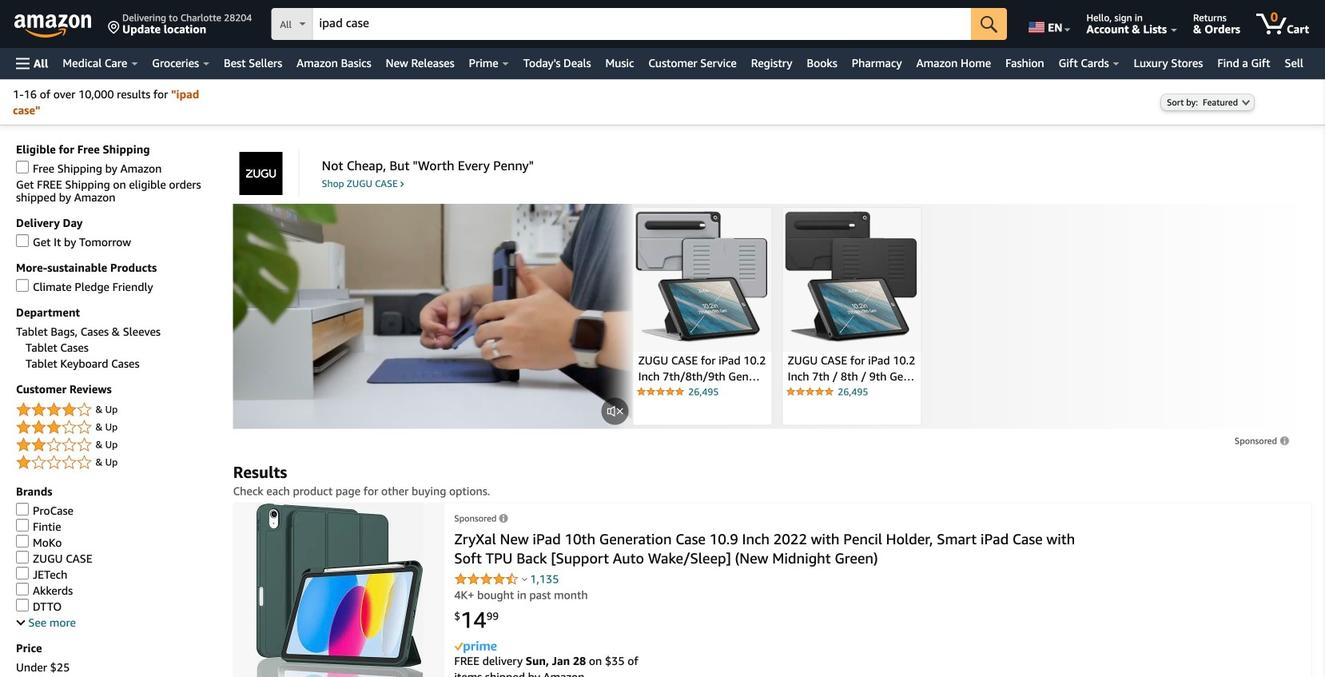 Task type: describe. For each thing, give the bounding box(es) containing it.
4 checkbox image from the top
[[16, 519, 29, 532]]

amazon image
[[14, 14, 92, 38]]

3 checkbox image from the top
[[16, 551, 29, 564]]

3 stars & up element
[[16, 418, 217, 437]]

1 star & up element
[[16, 453, 217, 472]]

2 checkbox image from the top
[[16, 279, 29, 292]]

none submit inside search box
[[971, 8, 1007, 40]]

2 stars & up element
[[16, 436, 217, 455]]

popover image
[[522, 577, 528, 581]]

1 checkbox image from the top
[[16, 161, 29, 173]]

3 checkbox image from the top
[[16, 503, 29, 516]]

Search Amazon text field
[[313, 9, 971, 39]]

mute sponsored video element
[[598, 394, 633, 429]]

mute sponsored video image
[[602, 398, 629, 425]]

free delivery sun, jan 28 on $35 of items shipped by amazon element
[[454, 655, 638, 677]]

5 checkbox image from the top
[[16, 583, 29, 596]]

dropdown image
[[1242, 99, 1250, 106]]

amazon prime image
[[454, 641, 497, 653]]



Task type: locate. For each thing, give the bounding box(es) containing it.
none search field inside navigation navigation
[[271, 8, 1007, 42]]

None search field
[[271, 8, 1007, 42]]

navigation navigation
[[0, 0, 1325, 79]]

4 stars & up element
[[16, 401, 217, 420]]

None submit
[[971, 8, 1007, 40]]

6 checkbox image from the top
[[16, 599, 29, 612]]

1 checkbox image from the top
[[16, 234, 29, 247]]

4 checkbox image from the top
[[16, 567, 29, 580]]

checkbox image
[[16, 161, 29, 173], [16, 279, 29, 292], [16, 503, 29, 516], [16, 519, 29, 532]]

2 checkbox image from the top
[[16, 535, 29, 548]]

sponsored ad - zryxal new ipad 10th generation case 10.9 inch 2022 with pencil holder, smart ipad case with soft tpu back... image
[[256, 503, 423, 677]]

checkbox image
[[16, 234, 29, 247], [16, 535, 29, 548], [16, 551, 29, 564], [16, 567, 29, 580], [16, 583, 29, 596], [16, 599, 29, 612]]

extender expand image
[[16, 617, 25, 626]]

list
[[632, 204, 1073, 429]]



Task type: vqa. For each thing, say whether or not it's contained in the screenshot.
third checkbox image from the bottom of the page
yes



